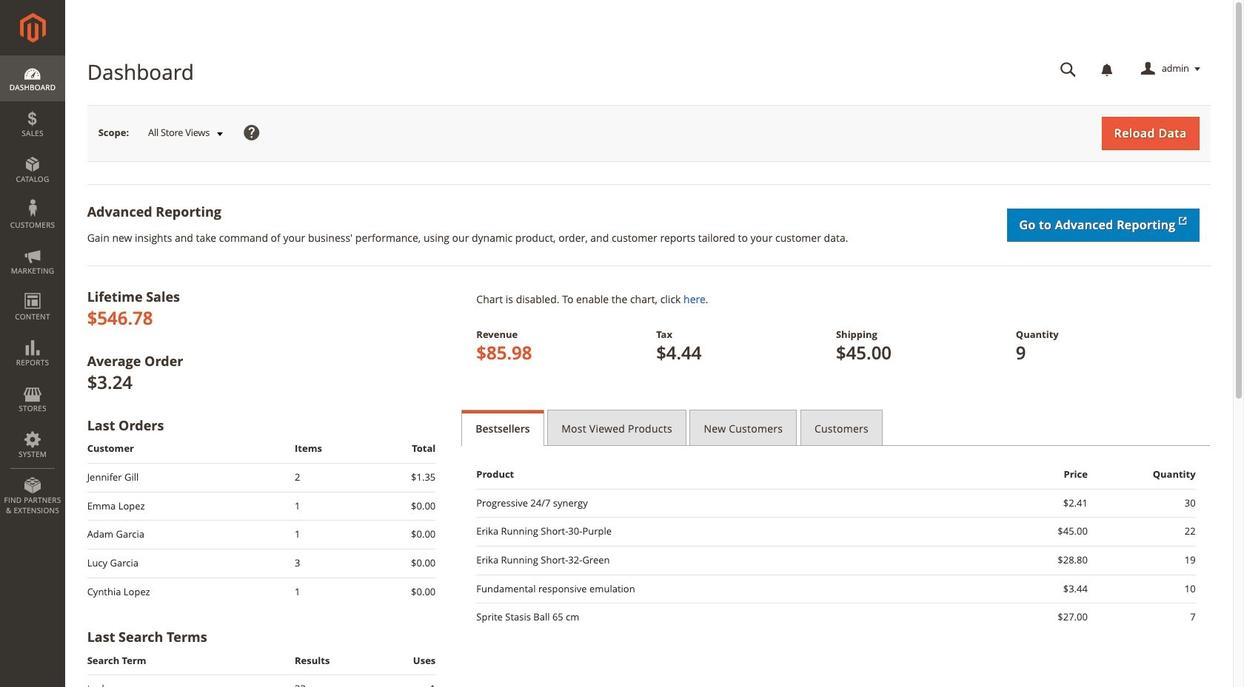 Task type: locate. For each thing, give the bounding box(es) containing it.
tab list
[[462, 410, 1210, 446]]

magento admin panel image
[[20, 13, 46, 43]]

None text field
[[1050, 56, 1087, 82]]

menu bar
[[0, 56, 65, 524]]



Task type: vqa. For each thing, say whether or not it's contained in the screenshot.
text field
yes



